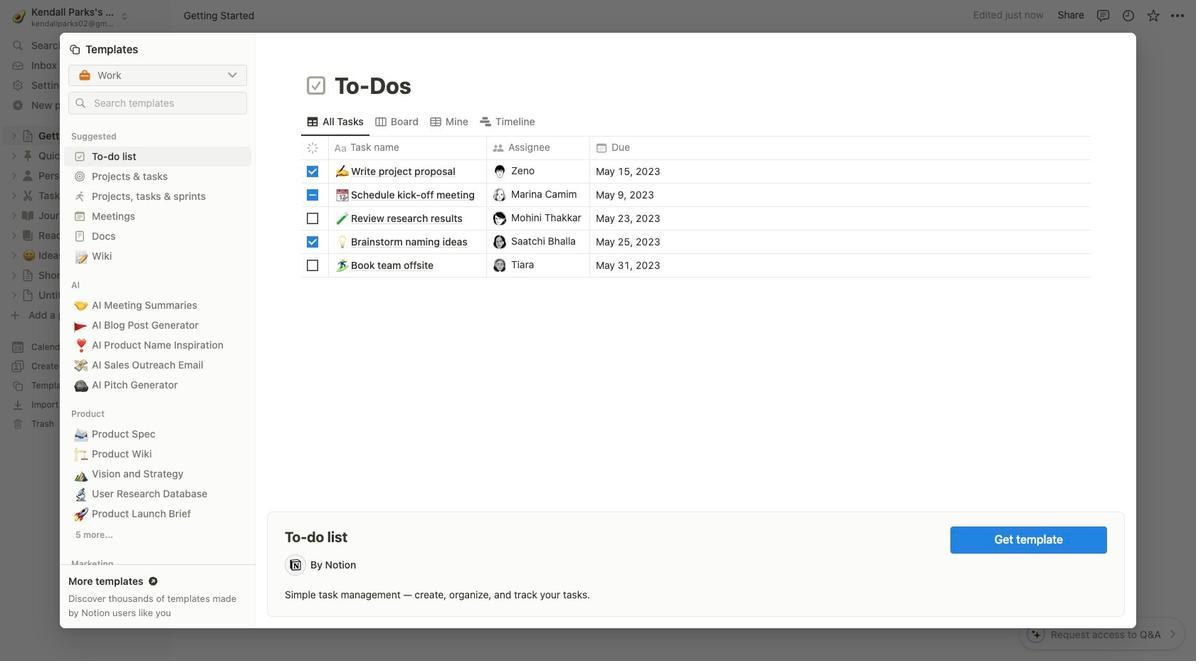 Task type: locate. For each thing, give the bounding box(es) containing it.
🔬 image
[[74, 485, 88, 504]]

favorite image
[[1146, 8, 1161, 22]]

⛰️ image
[[74, 465, 88, 484]]

📝 image
[[74, 247, 88, 266]]

📨 image
[[74, 425, 88, 444]]

❣️ image
[[74, 336, 88, 355]]

page icon image
[[305, 74, 328, 97]]

🥑 image
[[12, 7, 26, 25]]



Task type: describe. For each thing, give the bounding box(es) containing it.
updates image
[[1122, 8, 1136, 22]]

Search templates text field
[[94, 98, 240, 109]]

💸 image
[[74, 356, 88, 375]]

🪨 image
[[74, 376, 88, 395]]

🚀 image
[[74, 505, 88, 524]]

🚩 image
[[74, 316, 88, 335]]

comments image
[[1097, 8, 1111, 22]]

👋 image
[[433, 157, 447, 175]]

🏗 image
[[74, 445, 88, 464]]



Task type: vqa. For each thing, say whether or not it's contained in the screenshot.
the Create and view automations icon
no



